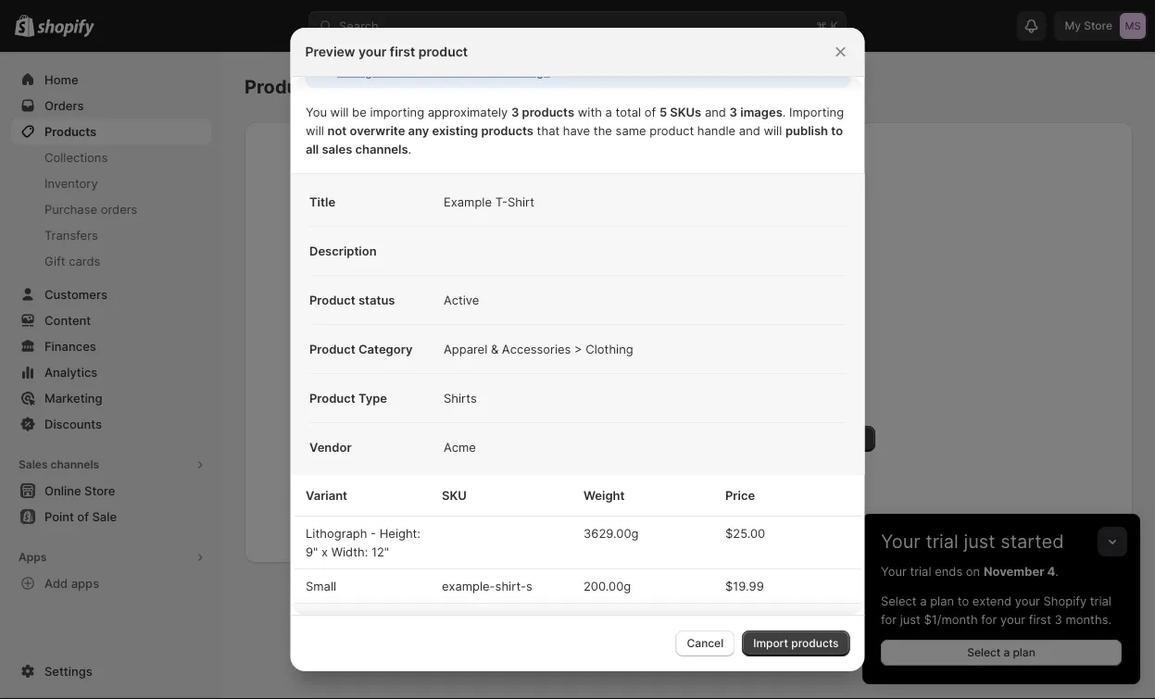 Task type: describe. For each thing, give the bounding box(es) containing it.
on
[[967, 564, 981, 579]]

2 horizontal spatial will
[[764, 123, 782, 138]]

search
[[339, 19, 379, 33]]

x
[[321, 545, 328, 559]]

collections
[[44, 150, 108, 165]]

importing inside you're importing a file into change the order of column headings
[[376, 45, 430, 60]]

example- for example-shirt-s
[[442, 579, 495, 594]]

apps
[[19, 551, 47, 564]]

months.
[[1066, 613, 1112, 627]]

200.00g for m
[[583, 614, 631, 628]]

approximately
[[427, 105, 508, 119]]

variant
[[305, 488, 347, 503]]

1 vertical spatial the
[[593, 123, 612, 138]]

transfers link
[[11, 222, 211, 248]]

$25.00
[[725, 526, 765, 541]]

settings link
[[11, 659, 211, 685]]

add for add apps
[[44, 576, 68, 591]]

1 horizontal spatial will
[[330, 105, 348, 119]]

lithograph
[[305, 526, 367, 541]]

lithograph - height: 9" x width: 12"
[[305, 526, 420, 559]]

product category
[[309, 342, 412, 356]]

preview your first product dialog
[[0, 21, 1156, 672]]

file
[[443, 45, 461, 60]]

import products button
[[743, 631, 850, 657]]

plan for select a plan to extend your shopify trial for just $1/month for your first 3 months.
[[931, 594, 955, 608]]

product status
[[309, 293, 395, 307]]

shirts
[[443, 391, 477, 405]]

import products
[[754, 637, 839, 651]]

a right with
[[605, 105, 612, 119]]

. for .
[[408, 142, 411, 156]]

importing
[[789, 105, 844, 119]]

product for product type
[[309, 391, 355, 405]]

cancel button
[[676, 631, 735, 657]]

shopify image
[[37, 19, 95, 38]]

your for your trial just started
[[881, 531, 921, 553]]

just inside 'select a plan to extend your shopify trial for just $1/month for your first 3 months.'
[[901, 613, 921, 627]]

sales channels
[[19, 458, 99, 472]]

publish to all sales channels
[[305, 123, 843, 156]]

you're importing a file into change the order of column headings
[[337, 45, 550, 78]]

discounts link
[[11, 412, 211, 437]]

type
[[358, 391, 387, 405]]

description
[[309, 244, 376, 258]]

height:
[[379, 526, 420, 541]]

example-shirt-s
[[442, 579, 532, 594]]

be
[[352, 105, 366, 119]]

product type
[[309, 391, 387, 405]]

select for select a plan to extend your shopify trial for just $1/month for your first 3 months.
[[881, 594, 917, 608]]

are
[[685, 367, 705, 382]]

shopify
[[1044, 594, 1087, 608]]

home link
[[11, 67, 211, 93]]

m
[[526, 614, 536, 628]]

of inside you're importing a file into change the order of column headings
[[438, 64, 450, 78]]

column
[[453, 64, 494, 78]]

channels inside publish to all sales channels
[[355, 142, 408, 156]]

handle
[[697, 123, 736, 138]]

will inside . importing will
[[305, 123, 324, 138]]

sales channels button
[[11, 452, 211, 478]]

3 for for
[[1055, 613, 1063, 627]]

any
[[408, 123, 429, 138]]

gift cards link
[[11, 248, 211, 274]]

1 vertical spatial products
[[44, 124, 96, 139]]

0 vertical spatial product
[[419, 44, 468, 60]]

example-shirt-m
[[442, 614, 536, 628]]

home
[[44, 72, 78, 87]]

into
[[464, 45, 485, 60]]

category
[[358, 342, 412, 356]]

same
[[615, 123, 646, 138]]

all
[[305, 142, 319, 156]]

collections link
[[11, 145, 211, 171]]

t-
[[495, 195, 507, 209]]

example t-shirt
[[443, 195, 534, 209]]

preview
[[305, 44, 355, 60]]

$19.99 for m
[[725, 614, 764, 628]]

skus
[[670, 105, 701, 119]]

example- for example-shirt-m
[[442, 614, 495, 628]]

ends
[[935, 564, 963, 579]]

small
[[305, 579, 336, 594]]

products link
[[718, 583, 772, 599]]

add apps
[[44, 576, 99, 591]]

just inside dropdown button
[[964, 531, 996, 553]]

you're
[[337, 45, 372, 60]]

select for select a plan
[[968, 646, 1001, 660]]

medium
[[305, 614, 351, 628]]

accessories
[[502, 342, 571, 356]]

selling?
[[734, 367, 782, 382]]

>
[[574, 342, 582, 356]]

⌘
[[817, 19, 828, 33]]

change
[[337, 64, 379, 78]]

&
[[491, 342, 498, 356]]

cancel
[[687, 637, 724, 651]]

more
[[644, 583, 675, 599]]

the inside you're importing a file into change the order of column headings
[[382, 64, 401, 78]]

status
[[358, 293, 395, 307]]

product for product status
[[309, 293, 355, 307]]



Task type: locate. For each thing, give the bounding box(es) containing it.
and up the handle
[[705, 105, 726, 119]]

0 vertical spatial just
[[964, 531, 996, 553]]

select inside 'select a plan to extend your shopify trial for just $1/month for your first 3 months.'
[[881, 594, 917, 608]]

and
[[705, 105, 726, 119], [739, 123, 760, 138]]

importing
[[376, 45, 430, 60], [370, 105, 424, 119]]

1 horizontal spatial to
[[958, 594, 970, 608]]

$19.99 for s
[[725, 579, 764, 594]]

1 vertical spatial product
[[649, 123, 694, 138]]

to down importing
[[831, 123, 843, 138]]

trial for just
[[926, 531, 959, 553]]

a inside the select a plan link
[[1004, 646, 1010, 660]]

add for add your products
[[766, 432, 788, 446]]

1 vertical spatial add
[[44, 576, 68, 591]]

1 vertical spatial shirt-
[[495, 614, 526, 628]]

1 horizontal spatial of
[[644, 105, 656, 119]]

trial
[[926, 531, 959, 553], [911, 564, 932, 579], [1091, 594, 1112, 608]]

1 vertical spatial channels
[[50, 458, 99, 472]]

purchase
[[44, 202, 97, 216]]

2 200.00g from the top
[[583, 614, 631, 628]]

1 horizontal spatial select
[[968, 646, 1001, 660]]

of
[[438, 64, 450, 78], [644, 105, 656, 119]]

0 horizontal spatial product
[[419, 44, 468, 60]]

first inside dialog
[[390, 44, 416, 60]]

200.00g for s
[[583, 579, 631, 594]]

3 up the handle
[[729, 105, 737, 119]]

0 horizontal spatial .
[[408, 142, 411, 156]]

0 horizontal spatial will
[[305, 123, 324, 138]]

1 horizontal spatial products
[[245, 76, 327, 98]]

trial for ends
[[911, 564, 932, 579]]

0 vertical spatial to
[[831, 123, 843, 138]]

width:
[[331, 545, 368, 559]]

trial left ends
[[911, 564, 932, 579]]

2 vertical spatial trial
[[1091, 594, 1112, 608]]

0 horizontal spatial of
[[438, 64, 450, 78]]

products
[[245, 76, 327, 98], [44, 124, 96, 139]]

0 vertical spatial plan
[[931, 594, 955, 608]]

learn
[[606, 583, 640, 599]]

0 horizontal spatial for
[[881, 613, 897, 627]]

0 vertical spatial channels
[[355, 142, 408, 156]]

total
[[615, 105, 641, 119]]

1 horizontal spatial add
[[766, 432, 788, 446]]

add left apps at bottom
[[44, 576, 68, 591]]

1 horizontal spatial 3
[[729, 105, 737, 119]]

0 horizontal spatial first
[[390, 44, 416, 60]]

the
[[382, 64, 401, 78], [593, 123, 612, 138]]

a up $1/month
[[920, 594, 927, 608]]

1 vertical spatial your
[[881, 564, 907, 579]]

add apps button
[[11, 571, 211, 597]]

0 vertical spatial your
[[881, 531, 921, 553]]

1 vertical spatial $19.99
[[725, 614, 764, 628]]

for left $1/month
[[881, 613, 897, 627]]

1 shirt- from the top
[[495, 579, 526, 594]]

3 down the shopify
[[1055, 613, 1063, 627]]

2 horizontal spatial .
[[1056, 564, 1059, 579]]

1 200.00g from the top
[[583, 579, 631, 594]]

products inside button
[[792, 637, 839, 651]]

apparel
[[443, 342, 487, 356]]

trial inside dropdown button
[[926, 531, 959, 553]]

purchase orders link
[[11, 196, 211, 222]]

title
[[309, 195, 335, 209]]

1 vertical spatial trial
[[911, 564, 932, 579]]

products up collections
[[44, 124, 96, 139]]

200.00g
[[583, 579, 631, 594], [583, 614, 631, 628]]

will
[[330, 105, 348, 119], [305, 123, 324, 138], [764, 123, 782, 138]]

transfers
[[44, 228, 98, 242]]

0 vertical spatial the
[[382, 64, 401, 78]]

will down you
[[305, 123, 324, 138]]

2 horizontal spatial 3
[[1055, 613, 1063, 627]]

0 horizontal spatial add
[[44, 576, 68, 591]]

. inside the 'your trial just started' element
[[1056, 564, 1059, 579]]

your up your trial ends on november 4 .
[[881, 531, 921, 553]]

learn more about products
[[606, 583, 772, 599]]

will down images
[[764, 123, 782, 138]]

to inside 'select a plan to extend your shopify trial for just $1/month for your first 3 months.'
[[958, 594, 970, 608]]

products
[[522, 105, 574, 119], [481, 123, 533, 138], [817, 432, 865, 446], [718, 583, 772, 599], [792, 637, 839, 651]]

1 horizontal spatial .
[[782, 105, 786, 119]]

you
[[305, 105, 327, 119]]

. up the shopify
[[1056, 564, 1059, 579]]

1 vertical spatial importing
[[370, 105, 424, 119]]

headings
[[498, 64, 550, 78]]

plan inside 'select a plan to extend your shopify trial for just $1/month for your first 3 months.'
[[931, 594, 955, 608]]

a left file
[[433, 45, 440, 60]]

importing up order
[[376, 45, 430, 60]]

of down file
[[438, 64, 450, 78]]

product up product type
[[309, 342, 355, 356]]

sales
[[322, 142, 352, 156]]

first up order
[[390, 44, 416, 60]]

plan for select a plan
[[1013, 646, 1036, 660]]

1 product from the top
[[309, 293, 355, 307]]

0 vertical spatial select
[[881, 594, 917, 608]]

1 vertical spatial select
[[968, 646, 1001, 660]]

1 vertical spatial first
[[1029, 613, 1052, 627]]

$19.99 down products link
[[725, 614, 764, 628]]

preview your first product
[[305, 44, 468, 60]]

apps button
[[11, 545, 211, 571]]

product left type
[[309, 391, 355, 405]]

3 product from the top
[[309, 391, 355, 405]]

product
[[309, 293, 355, 307], [309, 342, 355, 356], [309, 391, 355, 405]]

. up publish
[[782, 105, 786, 119]]

your trial just started element
[[863, 563, 1141, 685]]

not
[[327, 123, 346, 138]]

import
[[754, 637, 789, 651]]

images
[[740, 105, 782, 119]]

2 example- from the top
[[442, 614, 495, 628]]

product up change the order of column headings button
[[419, 44, 468, 60]]

your trial just started button
[[863, 514, 1141, 553]]

shirt- for s
[[495, 579, 526, 594]]

add inside add apps "button"
[[44, 576, 68, 591]]

2 your from the top
[[881, 564, 907, 579]]

select a plan link
[[881, 640, 1122, 666]]

add down selling?
[[766, 432, 788, 446]]

product down 5 on the right top of the page
[[649, 123, 694, 138]]

first down the shopify
[[1029, 613, 1052, 627]]

200.00g left more
[[583, 579, 631, 594]]

shirt- up 'm'
[[495, 579, 526, 594]]

for down extend
[[982, 613, 998, 627]]

2 vertical spatial .
[[1056, 564, 1059, 579]]

2 for from the left
[[982, 613, 998, 627]]

channels inside button
[[50, 458, 99, 472]]

just up on
[[964, 531, 996, 553]]

4
[[1048, 564, 1056, 579]]

channels down overwrite
[[355, 142, 408, 156]]

to inside publish to all sales channels
[[831, 123, 843, 138]]

just
[[964, 531, 996, 553], [901, 613, 921, 627]]

0 horizontal spatial plan
[[931, 594, 955, 608]]

0 horizontal spatial and
[[705, 105, 726, 119]]

your
[[881, 531, 921, 553], [881, 564, 907, 579]]

products up you
[[245, 76, 327, 98]]

$19.99
[[725, 579, 764, 594], [725, 614, 764, 628]]

example- up the example-shirt-m
[[442, 579, 495, 594]]

status inside the preview your first product dialog
[[305, 36, 850, 88]]

cards
[[69, 254, 100, 268]]

first inside 'select a plan to extend your shopify trial for just $1/month for your first 3 months.'
[[1029, 613, 1052, 627]]

your inside dropdown button
[[881, 531, 921, 553]]

status containing you're importing a file into
[[305, 36, 850, 88]]

to up $1/month
[[958, 594, 970, 608]]

product for product category
[[309, 342, 355, 356]]

1 vertical spatial product
[[309, 342, 355, 356]]

purchase orders
[[44, 202, 138, 216]]

channels down discounts
[[50, 458, 99, 472]]

0 horizontal spatial just
[[901, 613, 921, 627]]

november
[[984, 564, 1045, 579]]

importing up overwrite
[[370, 105, 424, 119]]

1 horizontal spatial just
[[964, 531, 996, 553]]

and down images
[[739, 123, 760, 138]]

1 vertical spatial example-
[[442, 614, 495, 628]]

products link
[[11, 119, 211, 145]]

0 horizontal spatial the
[[382, 64, 401, 78]]

overwrite
[[349, 123, 405, 138]]

you will be importing approximately 3 products with a total of 5 skus and 3 images
[[305, 105, 782, 119]]

1 vertical spatial .
[[408, 142, 411, 156]]

0 vertical spatial first
[[390, 44, 416, 60]]

started
[[1001, 531, 1064, 553]]

1 horizontal spatial first
[[1029, 613, 1052, 627]]

1 for from the left
[[881, 613, 897, 627]]

1 vertical spatial to
[[958, 594, 970, 608]]

sku
[[442, 488, 466, 503]]

add your products
[[766, 432, 865, 446]]

1 example- from the top
[[442, 579, 495, 594]]

0 horizontal spatial to
[[831, 123, 843, 138]]

trial inside 'select a plan to extend your shopify trial for just $1/month for your first 3 months.'
[[1091, 594, 1112, 608]]

0 vertical spatial product
[[309, 293, 355, 307]]

select
[[881, 594, 917, 608], [968, 646, 1001, 660]]

your trial just started
[[881, 531, 1064, 553]]

0 vertical spatial shirt-
[[495, 579, 526, 594]]

select a plan
[[968, 646, 1036, 660]]

200.00g down learn
[[583, 614, 631, 628]]

inventory link
[[11, 171, 211, 196]]

1 vertical spatial and
[[739, 123, 760, 138]]

publish
[[785, 123, 828, 138]]

⌘ k
[[817, 19, 839, 33]]

just left $1/month
[[901, 613, 921, 627]]

sales
[[19, 458, 48, 472]]

plan
[[931, 594, 955, 608], [1013, 646, 1036, 660]]

not overwrite any existing products that have the same product handle and will
[[327, 123, 785, 138]]

example- down "example-shirt-s"
[[442, 614, 495, 628]]

a down 'select a plan to extend your shopify trial for just $1/month for your first 3 months.' on the right bottom of the page
[[1004, 646, 1010, 660]]

0 vertical spatial products
[[245, 76, 327, 98]]

0 vertical spatial $19.99
[[725, 579, 764, 594]]

0 vertical spatial .
[[782, 105, 786, 119]]

0 vertical spatial of
[[438, 64, 450, 78]]

1 horizontal spatial the
[[593, 123, 612, 138]]

your for your trial ends on november 4 .
[[881, 564, 907, 579]]

what
[[650, 367, 682, 382]]

the down preview your first product
[[382, 64, 401, 78]]

1 horizontal spatial product
[[649, 123, 694, 138]]

1 your from the top
[[881, 531, 921, 553]]

select down your trial ends on november 4 .
[[881, 594, 917, 608]]

your left ends
[[881, 564, 907, 579]]

you
[[708, 367, 731, 382]]

will up the not
[[330, 105, 348, 119]]

plan down 'select a plan to extend your shopify trial for just $1/month for your first 3 months.' on the right bottom of the page
[[1013, 646, 1036, 660]]

select down 'select a plan to extend your shopify trial for just $1/month for your first 3 months.' on the right bottom of the page
[[968, 646, 1001, 660]]

of left 5 on the right top of the page
[[644, 105, 656, 119]]

2 vertical spatial product
[[309, 391, 355, 405]]

1 horizontal spatial channels
[[355, 142, 408, 156]]

0 vertical spatial add
[[766, 432, 788, 446]]

0 vertical spatial 200.00g
[[583, 579, 631, 594]]

2 product from the top
[[309, 342, 355, 356]]

3 inside 'select a plan to extend your shopify trial for just $1/month for your first 3 months.'
[[1055, 613, 1063, 627]]

channels
[[355, 142, 408, 156], [50, 458, 99, 472]]

1 vertical spatial of
[[644, 105, 656, 119]]

shirt
[[507, 195, 534, 209]]

product left status
[[309, 293, 355, 307]]

status
[[305, 36, 850, 88]]

shirt- down s
[[495, 614, 526, 628]]

2 shirt- from the top
[[495, 614, 526, 628]]

add
[[766, 432, 788, 446], [44, 576, 68, 591]]

. down any
[[408, 142, 411, 156]]

0 horizontal spatial select
[[881, 594, 917, 608]]

your trial ends on november 4 .
[[881, 564, 1059, 579]]

0 horizontal spatial channels
[[50, 458, 99, 472]]

-
[[370, 526, 376, 541]]

apps
[[71, 576, 99, 591]]

0 vertical spatial example-
[[442, 579, 495, 594]]

1 vertical spatial just
[[901, 613, 921, 627]]

acme
[[443, 440, 476, 455]]

0 vertical spatial and
[[705, 105, 726, 119]]

plan up $1/month
[[931, 594, 955, 608]]

3
[[511, 105, 519, 119], [729, 105, 737, 119], [1055, 613, 1063, 627]]

. inside . importing will
[[782, 105, 786, 119]]

12"
[[371, 545, 389, 559]]

discounts
[[44, 417, 102, 431]]

have
[[563, 123, 590, 138]]

trial up ends
[[926, 531, 959, 553]]

select a plan to extend your shopify trial for just $1/month for your first 3 months.
[[881, 594, 1112, 627]]

1 vertical spatial plan
[[1013, 646, 1036, 660]]

3629.00g
[[583, 526, 639, 541]]

0 vertical spatial importing
[[376, 45, 430, 60]]

1 vertical spatial 200.00g
[[583, 614, 631, 628]]

s
[[526, 579, 532, 594]]

existing
[[432, 123, 478, 138]]

extend
[[973, 594, 1012, 608]]

1 $19.99 from the top
[[725, 579, 764, 594]]

settings
[[44, 665, 92, 679]]

1 horizontal spatial and
[[739, 123, 760, 138]]

a inside 'select a plan to extend your shopify trial for just $1/month for your first 3 months.'
[[920, 594, 927, 608]]

that
[[537, 123, 560, 138]]

1 horizontal spatial for
[[982, 613, 998, 627]]

trial up months.
[[1091, 594, 1112, 608]]

0 vertical spatial trial
[[926, 531, 959, 553]]

0 horizontal spatial 3
[[511, 105, 519, 119]]

0 horizontal spatial products
[[44, 124, 96, 139]]

your inside dialog
[[359, 44, 387, 60]]

the down with
[[593, 123, 612, 138]]

2 $19.99 from the top
[[725, 614, 764, 628]]

add your products link
[[755, 426, 876, 452]]

k
[[831, 19, 839, 33]]

$19.99 right about
[[725, 579, 764, 594]]

order
[[404, 64, 435, 78]]

. for . importing will
[[782, 105, 786, 119]]

3 down headings
[[511, 105, 519, 119]]

change the order of column headings button
[[337, 64, 550, 78]]

1 horizontal spatial plan
[[1013, 646, 1036, 660]]

3 for a
[[729, 105, 737, 119]]

a inside you're importing a file into change the order of column headings
[[433, 45, 440, 60]]

shirt- for m
[[495, 614, 526, 628]]



Task type: vqa. For each thing, say whether or not it's contained in the screenshot.
Please
no



